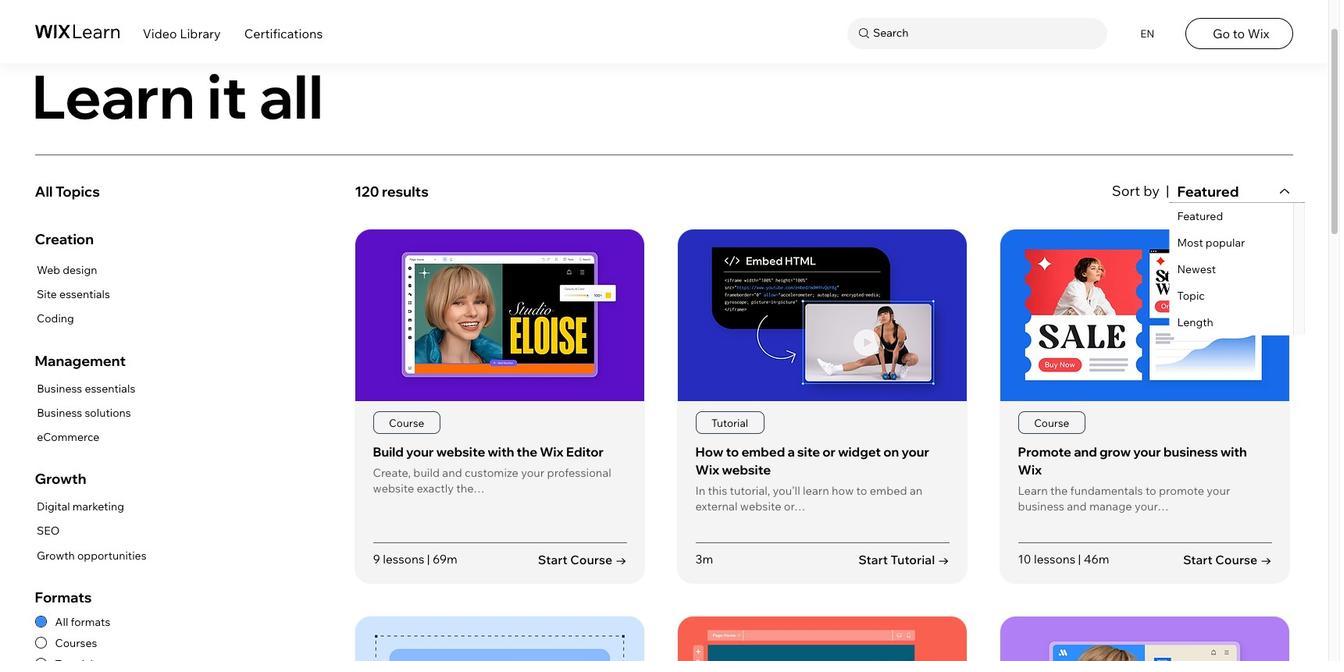 Task type: describe. For each thing, give the bounding box(es) containing it.
web design list item
[[35, 260, 110, 280]]

two product pages from an online streetwear store with buy now and order buttons with a graph that shows increasing sales. image
[[1001, 230, 1289, 401]]

start course → button for promote and grow your business with wix
[[1183, 551, 1272, 569]]

results
[[382, 183, 429, 201]]

all for all topics
[[35, 183, 53, 201]]

seo list item
[[35, 522, 146, 542]]

manage
[[1089, 499, 1132, 514]]

0 vertical spatial learn
[[31, 58, 195, 134]]

promote and grow your business with wix learn the fundamentals to promote your business and manage your…
[[1018, 444, 1247, 514]]

growth opportunities button
[[35, 546, 146, 566]]

all topics button
[[35, 176, 334, 208]]

an
[[910, 483, 923, 498]]

go to wix
[[1213, 26, 1269, 41]]

build
[[373, 444, 404, 460]]

start course → button for build your website with the wix editor
[[538, 551, 627, 569]]

1 horizontal spatial business
[[1164, 444, 1218, 460]]

with inside the build your website with the wix editor create, build and customize your professional website exactly the…
[[488, 444, 514, 460]]

wix right go on the right top of page
[[1248, 26, 1269, 41]]

certifications link
[[244, 26, 323, 41]]

ecommerce
[[37, 430, 99, 444]]

exactly
[[417, 481, 454, 496]]

business essentials
[[37, 382, 135, 396]]

digital
[[37, 500, 70, 514]]

how
[[695, 444, 723, 460]]

your right promote
[[1207, 483, 1230, 498]]

website down create,
[[373, 481, 414, 496]]

menu bar containing video library
[[0, 0, 1328, 63]]

it
[[207, 58, 247, 134]]

→ for how to embed a site or widget on your wix website
[[938, 552, 949, 568]]

list for creation
[[35, 260, 110, 329]]

video library link
[[143, 26, 221, 41]]

to inside menu bar
[[1233, 26, 1245, 41]]

popular
[[1206, 236, 1245, 250]]

3m
[[695, 552, 713, 567]]

growth opportunities list item
[[35, 546, 146, 566]]

start tutorial →
[[858, 552, 949, 568]]

formats
[[35, 589, 92, 607]]

site
[[797, 444, 820, 460]]

formats
[[71, 615, 110, 629]]

list for management
[[35, 379, 135, 448]]

start course → for promote and grow your business with wix
[[1183, 552, 1272, 568]]

9 lessons | 69m
[[373, 552, 458, 567]]

on
[[883, 444, 899, 460]]

tutorial,
[[730, 483, 770, 498]]

120 results
[[355, 183, 429, 201]]

build your website with the wix editor image
[[356, 230, 644, 401]]

customize
[[465, 465, 518, 480]]

start for website
[[858, 552, 888, 568]]

website up customize
[[436, 444, 485, 460]]

digital marketing list item
[[35, 498, 146, 517]]

→ for promote and grow your business with wix
[[1260, 552, 1272, 568]]

10 lessons | 46m
[[1018, 552, 1109, 567]]

topic
[[1177, 289, 1205, 303]]

promote and grow your business with wix link
[[1018, 444, 1247, 478]]

video library
[[35, 26, 139, 43]]

ecommerce list item
[[35, 428, 135, 448]]

widget
[[838, 444, 881, 460]]

all for all formats
[[55, 615, 68, 629]]

video
[[35, 26, 78, 43]]

your inside how to embed a site or widget on your wix website in this tutorial, you'll learn how to embed an external website or…
[[902, 444, 929, 460]]

learn it all
[[31, 58, 323, 134]]

your up build
[[406, 444, 434, 460]]

business solutions
[[37, 406, 131, 420]]

lessons for promote and grow your business with wix
[[1034, 552, 1076, 567]]

website down tutorial, at the bottom right of the page
[[740, 499, 781, 514]]

in
[[695, 483, 705, 498]]

this
[[708, 483, 727, 498]]

site essentials
[[37, 287, 110, 301]]

1 horizontal spatial embed
[[870, 483, 907, 498]]

wix inside promote and grow your business with wix learn the fundamentals to promote your business and manage your…
[[1018, 462, 1042, 478]]

seo
[[37, 524, 60, 538]]

a
[[787, 444, 795, 460]]

business for business essentials
[[37, 382, 82, 396]]

all
[[259, 58, 323, 134]]

tutorial inside button
[[891, 552, 935, 568]]

opportunities
[[77, 549, 146, 563]]

filtered results region
[[355, 176, 1305, 661]]

start tutorial → button
[[858, 551, 949, 569]]

to inside promote and grow your business with wix learn the fundamentals to promote your business and manage your…
[[1146, 483, 1156, 498]]

digital marketing
[[37, 500, 124, 514]]

video library
[[143, 26, 221, 41]]

certifications
[[244, 26, 323, 41]]

0 vertical spatial and
[[1074, 444, 1097, 460]]

featured
[[1177, 209, 1223, 223]]

start for customize
[[538, 552, 567, 568]]

topics
[[55, 183, 100, 201]]

46m
[[1084, 552, 1109, 567]]

external
[[695, 499, 738, 514]]

library
[[180, 26, 221, 41]]

newest
[[1177, 262, 1216, 276]]

ecommerce button
[[35, 428, 135, 448]]

9
[[373, 552, 380, 567]]

to right the how
[[726, 444, 739, 460]]

business solutions button
[[35, 404, 135, 423]]

formats group
[[35, 589, 334, 661]]

wix inside how to embed a site or widget on your wix website in this tutorial, you'll learn how to embed an external website or…
[[695, 462, 719, 478]]

| for wix
[[1078, 552, 1081, 567]]

0 horizontal spatial tutorial
[[712, 416, 748, 429]]



Task type: vqa. For each thing, say whether or not it's contained in the screenshot.
the EN
yes



Task type: locate. For each thing, give the bounding box(es) containing it.
your right customize
[[521, 465, 545, 480]]

create,
[[373, 465, 411, 480]]

2 horizontal spatial →
[[1260, 552, 1272, 568]]

business for business solutions
[[37, 406, 82, 420]]

management
[[35, 352, 126, 370]]

1 horizontal spatial with
[[1221, 444, 1247, 460]]

3 start from the left
[[1183, 552, 1213, 568]]

and up exactly
[[442, 465, 462, 480]]

the inside the build your website with the wix editor create, build and customize your professional website exactly the…
[[517, 444, 537, 460]]

solutions
[[85, 406, 131, 420]]

lessons right 10 at the right of the page
[[1034, 552, 1076, 567]]

business up ecommerce
[[37, 406, 82, 420]]

list item containing promote and grow your business with wix
[[1000, 229, 1290, 584]]

and left grow
[[1074, 444, 1097, 460]]

how
[[832, 483, 854, 498]]

list containing digital marketing
[[35, 498, 146, 566]]

list item
[[355, 229, 645, 584], [677, 229, 968, 584], [1000, 229, 1290, 584], [355, 616, 645, 661], [677, 616, 968, 661], [1000, 616, 1290, 661]]

website
[[436, 444, 485, 460], [722, 462, 771, 478], [373, 481, 414, 496], [740, 499, 781, 514]]

growth down seo
[[37, 549, 75, 563]]

1 horizontal spatial lessons
[[1034, 552, 1076, 567]]

growth for growth opportunities
[[37, 549, 75, 563]]

1 horizontal spatial →
[[938, 552, 949, 568]]

|
[[1166, 182, 1169, 200], [427, 552, 430, 567], [1078, 552, 1081, 567]]

all topics
[[35, 183, 100, 201]]

to right go on the right top of page
[[1233, 26, 1245, 41]]

all
[[35, 183, 53, 201], [55, 615, 68, 629]]

how to embed a site or widget on your wix website link
[[695, 444, 929, 478]]

video
[[143, 26, 177, 41]]

start course →
[[538, 552, 627, 568], [1183, 552, 1272, 568]]

0 vertical spatial embed
[[741, 444, 785, 460]]

build your website with the wix editor link
[[373, 444, 604, 460]]

wix left editor
[[540, 444, 564, 460]]

or…
[[784, 499, 806, 514]]

list containing build your website with the wix editor
[[355, 229, 1294, 661]]

wix
[[1248, 26, 1269, 41], [540, 444, 564, 460], [695, 462, 719, 478], [1018, 462, 1042, 478]]

all down formats
[[55, 615, 68, 629]]

0 vertical spatial the
[[517, 444, 537, 460]]

site essentials button
[[35, 285, 110, 305]]

and
[[1074, 444, 1097, 460], [442, 465, 462, 480], [1067, 499, 1087, 514]]

growth
[[35, 470, 86, 488], [37, 549, 75, 563]]

business up business solutions
[[37, 382, 82, 396]]

0 vertical spatial all
[[35, 183, 53, 201]]

1 horizontal spatial tutorial
[[891, 552, 935, 568]]

most popular
[[1177, 236, 1245, 250]]

the…
[[456, 481, 485, 496]]

1 start from the left
[[538, 552, 567, 568]]

1 vertical spatial business
[[1018, 499, 1064, 514]]

2 vertical spatial and
[[1067, 499, 1087, 514]]

1 start course → button from the left
[[538, 551, 627, 569]]

three small headshots with colorful backgrounds obscure a fancy title: "bold" image
[[678, 617, 967, 661]]

site
[[37, 287, 57, 301]]

courses
[[55, 636, 97, 650]]

and down fundamentals
[[1067, 499, 1087, 514]]

1 horizontal spatial start
[[858, 552, 888, 568]]

your right grow
[[1133, 444, 1161, 460]]

your
[[406, 444, 434, 460], [902, 444, 929, 460], [1133, 444, 1161, 460], [521, 465, 545, 480], [1207, 483, 1230, 498]]

design
[[63, 263, 97, 277]]

coding
[[37, 312, 74, 326]]

2 → from the left
[[938, 552, 949, 568]]

and inside the build your website with the wix editor create, build and customize your professional website exactly the…
[[442, 465, 462, 480]]

2 start course → from the left
[[1183, 552, 1272, 568]]

120
[[355, 183, 379, 201]]

coding button
[[35, 309, 110, 329]]

growth inside button
[[37, 549, 75, 563]]

2 start from the left
[[858, 552, 888, 568]]

0 horizontal spatial lessons
[[383, 552, 424, 567]]

growth up digital
[[35, 470, 86, 488]]

business inside business solutions button
[[37, 406, 82, 420]]

0 horizontal spatial learn
[[31, 58, 195, 134]]

creation
[[35, 230, 94, 248]]

| left the 46m
[[1078, 552, 1081, 567]]

sort
[[1112, 182, 1140, 200]]

list containing web design
[[35, 260, 110, 329]]

to right "how"
[[856, 483, 867, 498]]

1 → from the left
[[615, 552, 627, 568]]

list
[[355, 229, 1294, 661], [35, 260, 110, 329], [35, 379, 135, 448], [35, 498, 146, 566]]

all left topics
[[35, 183, 53, 201]]

0 horizontal spatial start course → button
[[538, 551, 627, 569]]

3 → from the left
[[1260, 552, 1272, 568]]

promote
[[1159, 483, 1204, 498]]

growth for growth
[[35, 470, 86, 488]]

wix down the how
[[695, 462, 719, 478]]

start course → for build your website with the wix editor
[[538, 552, 627, 568]]

2 horizontal spatial |
[[1166, 182, 1169, 200]]

site essentials list item
[[35, 285, 110, 305]]

1 business from the top
[[37, 382, 82, 396]]

all inside formats group
[[55, 615, 68, 629]]

list for growth
[[35, 498, 146, 566]]

professional
[[547, 465, 611, 480]]

filters navigation
[[35, 176, 334, 661]]

most
[[1177, 236, 1203, 250]]

your…
[[1135, 499, 1169, 514]]

growth opportunities
[[37, 549, 146, 563]]

all formats
[[55, 615, 110, 629]]

you'll
[[773, 483, 800, 498]]

0 horizontal spatial start
[[538, 552, 567, 568]]

list box containing featured
[[1169, 203, 1305, 336]]

1 vertical spatial all
[[55, 615, 68, 629]]

business essentials button
[[35, 379, 135, 399]]

learn
[[803, 483, 829, 498]]

grow
[[1099, 444, 1131, 460]]

embed left a
[[741, 444, 785, 460]]

tutorial down an
[[891, 552, 935, 568]]

embed
[[741, 444, 785, 460], [870, 483, 907, 498]]

lessons
[[383, 552, 424, 567], [1034, 552, 1076, 567]]

1 horizontal spatial |
[[1078, 552, 1081, 567]]

tutorial up the how
[[712, 416, 748, 429]]

how to embed a site or widget on your wix website image
[[678, 230, 967, 401]]

editor
[[566, 444, 604, 460]]

build
[[413, 465, 440, 480]]

list box
[[1169, 203, 1305, 336]]

0 vertical spatial business
[[1164, 444, 1218, 460]]

1 lessons from the left
[[383, 552, 424, 567]]

10
[[1018, 552, 1031, 567]]

build your website with the wix editor create, build and customize your professional website exactly the…
[[373, 444, 611, 496]]

menu bar
[[0, 0, 1328, 63]]

business
[[1164, 444, 1218, 460], [1018, 499, 1064, 514]]

list inside filtered results region
[[355, 229, 1294, 661]]

how to add and customize a container box in the wix editor image
[[356, 617, 644, 661]]

1 horizontal spatial learn
[[1018, 483, 1048, 498]]

web design
[[37, 263, 97, 277]]

| right sort
[[1166, 182, 1169, 200]]

1 vertical spatial business
[[37, 406, 82, 420]]

essentials down design
[[59, 287, 110, 301]]

Search text field
[[869, 23, 1103, 43]]

essentials for site essentials
[[59, 287, 110, 301]]

0 horizontal spatial embed
[[741, 444, 785, 460]]

business essentials list item
[[35, 379, 135, 399]]

1 start course → from the left
[[538, 552, 627, 568]]

essentials
[[59, 287, 110, 301], [85, 382, 135, 396]]

1 horizontal spatial start course →
[[1183, 552, 1272, 568]]

0 horizontal spatial |
[[427, 552, 430, 567]]

1 horizontal spatial all
[[55, 615, 68, 629]]

how to customize your image layout in the wix editor image
[[1001, 617, 1289, 661]]

0 vertical spatial tutorial
[[712, 416, 748, 429]]

library
[[81, 26, 139, 43]]

essentials for business essentials
[[85, 382, 135, 396]]

| left '69m'
[[427, 552, 430, 567]]

lessons for build your website with the wix editor
[[383, 552, 424, 567]]

1 vertical spatial the
[[1050, 483, 1068, 498]]

1 vertical spatial growth
[[37, 549, 75, 563]]

all inside button
[[35, 183, 53, 201]]

learn down library
[[31, 58, 195, 134]]

wix inside the build your website with the wix editor create, build and customize your professional website exactly the…
[[540, 444, 564, 460]]

start inside button
[[858, 552, 888, 568]]

list containing business essentials
[[35, 379, 135, 448]]

business inside business essentials button
[[37, 382, 82, 396]]

to up your…
[[1146, 483, 1156, 498]]

coding list item
[[35, 309, 110, 329]]

list item containing build your website with the wix editor
[[355, 229, 645, 584]]

1 horizontal spatial start course → button
[[1183, 551, 1272, 569]]

0 vertical spatial growth
[[35, 470, 86, 488]]

lessons right 9
[[383, 552, 424, 567]]

0 vertical spatial business
[[37, 382, 82, 396]]

0 horizontal spatial business
[[1018, 499, 1064, 514]]

1 vertical spatial learn
[[1018, 483, 1048, 498]]

your right on
[[902, 444, 929, 460]]

website up tutorial, at the bottom right of the page
[[722, 462, 771, 478]]

→ for build your website with the wix editor
[[615, 552, 627, 568]]

en
[[1140, 27, 1155, 40]]

business solutions list item
[[35, 404, 135, 423]]

2 with from the left
[[1221, 444, 1247, 460]]

business up promote
[[1164, 444, 1218, 460]]

0 horizontal spatial →
[[615, 552, 627, 568]]

0 horizontal spatial the
[[517, 444, 537, 460]]

2 business from the top
[[37, 406, 82, 420]]

the
[[517, 444, 537, 460], [1050, 483, 1068, 498]]

2 horizontal spatial start
[[1183, 552, 1213, 568]]

→
[[615, 552, 627, 568], [938, 552, 949, 568], [1260, 552, 1272, 568]]

69m
[[433, 552, 458, 567]]

essentials up solutions
[[85, 382, 135, 396]]

sort by  |
[[1112, 182, 1169, 200]]

1 horizontal spatial the
[[1050, 483, 1068, 498]]

0 horizontal spatial start course →
[[538, 552, 627, 568]]

list item containing how to embed a site or widget on your wix website
[[677, 229, 968, 584]]

0 vertical spatial essentials
[[59, 287, 110, 301]]

go
[[1213, 26, 1230, 41]]

web
[[37, 263, 60, 277]]

→ inside "start tutorial →" button
[[938, 552, 949, 568]]

en button
[[1131, 18, 1162, 49]]

1 vertical spatial essentials
[[85, 382, 135, 396]]

2 start course → button from the left
[[1183, 551, 1272, 569]]

0 horizontal spatial with
[[488, 444, 514, 460]]

learn down promote
[[1018, 483, 1048, 498]]

with inside promote and grow your business with wix learn the fundamentals to promote your business and manage your…
[[1221, 444, 1247, 460]]

web design button
[[35, 260, 110, 280]]

1 vertical spatial and
[[442, 465, 462, 480]]

| for editor
[[427, 552, 430, 567]]

promote
[[1018, 444, 1071, 460]]

2 lessons from the left
[[1034, 552, 1076, 567]]

business down promote
[[1018, 499, 1064, 514]]

how to embed a site or widget on your wix website in this tutorial, you'll learn how to embed an external website or…
[[695, 444, 929, 514]]

with
[[488, 444, 514, 460], [1221, 444, 1247, 460]]

seo button
[[35, 522, 146, 542]]

digital marketing button
[[35, 498, 146, 517]]

1 with from the left
[[488, 444, 514, 460]]

wix down promote
[[1018, 462, 1042, 478]]

fundamentals
[[1070, 483, 1143, 498]]

length
[[1177, 315, 1213, 329]]

0 horizontal spatial all
[[35, 183, 53, 201]]

go to wix link
[[1185, 18, 1294, 49]]

marketing
[[73, 500, 124, 514]]

1 vertical spatial tutorial
[[891, 552, 935, 568]]

1 vertical spatial embed
[[870, 483, 907, 498]]

start
[[538, 552, 567, 568], [858, 552, 888, 568], [1183, 552, 1213, 568]]

the up customize
[[517, 444, 537, 460]]

start for to
[[1183, 552, 1213, 568]]

embed left an
[[870, 483, 907, 498]]

the down promote
[[1050, 483, 1068, 498]]

learn inside promote and grow your business with wix learn the fundamentals to promote your business and manage your…
[[1018, 483, 1048, 498]]

the inside promote and grow your business with wix learn the fundamentals to promote your business and manage your…
[[1050, 483, 1068, 498]]



